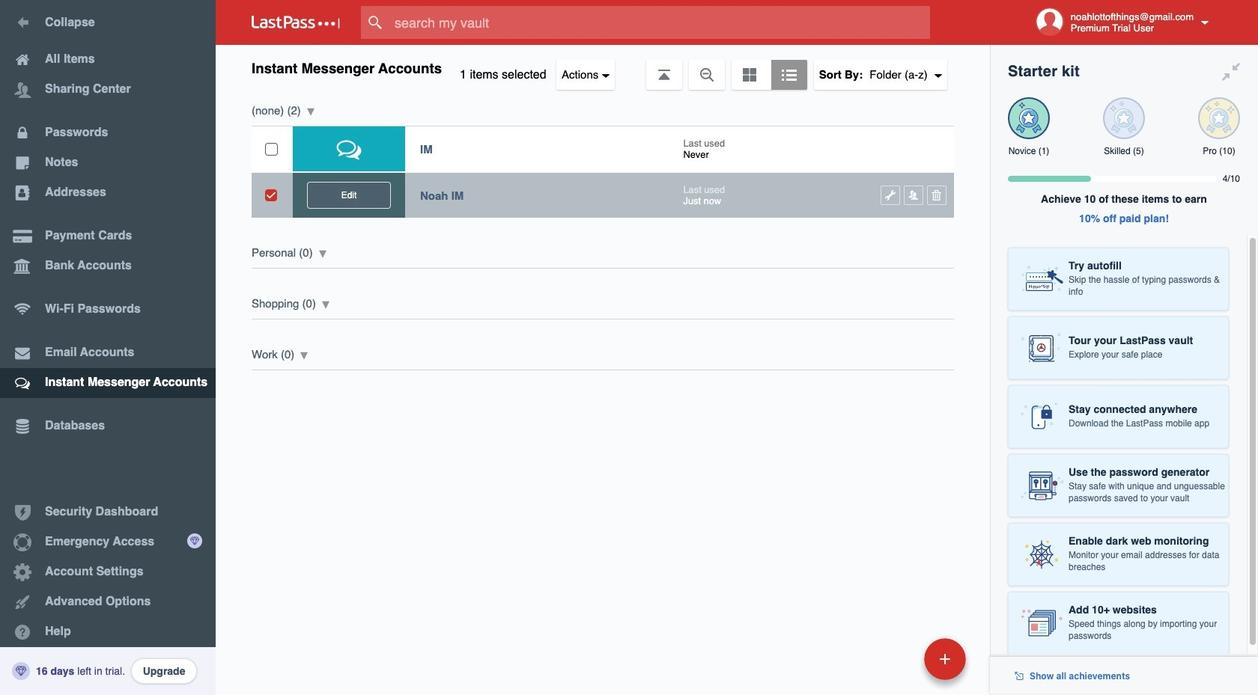 Task type: describe. For each thing, give the bounding box(es) containing it.
Search search field
[[361, 6, 960, 39]]



Task type: locate. For each thing, give the bounding box(es) containing it.
search my vault text field
[[361, 6, 960, 39]]

main navigation navigation
[[0, 0, 216, 696]]

lastpass image
[[252, 16, 340, 29]]

vault options navigation
[[216, 45, 990, 90]]

new item navigation
[[821, 634, 975, 696]]

new item element
[[821, 638, 972, 681]]



